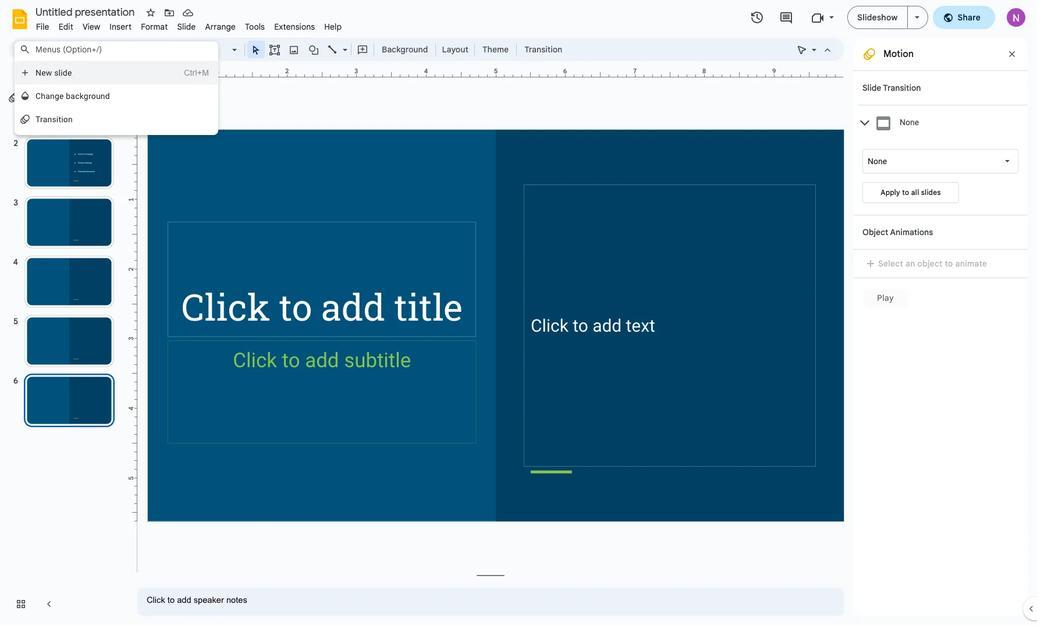Task type: vqa. For each thing, say whether or not it's contained in the screenshot.
Apply to all slides
yes



Task type: locate. For each thing, give the bounding box(es) containing it.
2 horizontal spatial transition
[[884, 83, 922, 93]]

slide
[[177, 22, 196, 32], [863, 83, 882, 93]]

0 vertical spatial none
[[900, 118, 920, 127]]

theme button
[[478, 41, 514, 58]]

to right object
[[946, 259, 954, 269]]

none tab panel
[[858, 140, 1029, 215]]

1 vertical spatial none
[[868, 157, 888, 166]]

none up apply
[[868, 157, 888, 166]]

Rename text field
[[31, 5, 142, 19]]

insert menu item
[[105, 20, 136, 34]]

slide for slide
[[177, 22, 196, 32]]

transition
[[525, 44, 563, 55], [884, 83, 922, 93], [36, 115, 73, 124]]

1 horizontal spatial transition
[[525, 44, 563, 55]]

none
[[900, 118, 920, 127], [868, 157, 888, 166]]

start slideshow (⌘+enter) image
[[915, 16, 920, 19]]

object
[[918, 259, 943, 269]]

layout button
[[439, 41, 472, 58]]

0 vertical spatial slide
[[177, 22, 196, 32]]

2 vertical spatial transition
[[36, 115, 73, 124]]

Zoom text field
[[198, 41, 231, 58]]

animations
[[891, 227, 934, 238]]

to
[[903, 188, 910, 197], [946, 259, 954, 269]]

select line image
[[340, 42, 348, 46]]

menu bar containing file
[[31, 15, 347, 34]]

0 horizontal spatial slide
[[177, 22, 196, 32]]

menu bar
[[31, 15, 347, 34]]

1 horizontal spatial slide
[[863, 83, 882, 93]]

Menus (Option+/) field
[[15, 41, 218, 58]]

0 vertical spatial transition
[[525, 44, 563, 55]]

transition right theme
[[525, 44, 563, 55]]

slide inside "motion" section
[[863, 83, 882, 93]]

Star checkbox
[[143, 5, 159, 21]]

object
[[863, 227, 889, 238]]

1 vertical spatial transition
[[884, 83, 922, 93]]

to left all
[[903, 188, 910, 197]]

list box inside menu bar "banner"
[[15, 58, 218, 135]]

main toolbar
[[42, 0, 569, 515]]

insert
[[110, 22, 132, 32]]

transition inside transition button
[[525, 44, 563, 55]]

slide inside menu item
[[177, 22, 196, 32]]

apply
[[881, 188, 901, 197]]

navigation
[[0, 66, 128, 626]]

slideshow
[[858, 12, 898, 23]]

share
[[958, 12, 981, 23]]

help menu item
[[320, 20, 347, 34]]

list box
[[15, 58, 218, 135]]

list box containing new slide
[[15, 58, 218, 135]]

0 vertical spatial to
[[903, 188, 910, 197]]

none inside tab
[[900, 118, 920, 127]]

share button
[[933, 6, 996, 29]]

all
[[912, 188, 920, 197]]

change
[[36, 91, 64, 101]]

extensions menu item
[[270, 20, 320, 34]]

slide transition
[[863, 83, 922, 93]]

transition down motion
[[884, 83, 922, 93]]

an
[[906, 259, 916, 269]]

1 vertical spatial slide
[[863, 83, 882, 93]]

menu bar inside menu bar "banner"
[[31, 15, 347, 34]]

select
[[879, 259, 904, 269]]

arrange
[[205, 22, 236, 32]]

1 vertical spatial to
[[946, 259, 954, 269]]

transition inside "motion" section
[[884, 83, 922, 93]]

0 horizontal spatial none
[[868, 157, 888, 166]]

transition button
[[520, 41, 568, 58]]

1 horizontal spatial to
[[946, 259, 954, 269]]

layout
[[442, 44, 469, 55]]

edit menu item
[[54, 20, 78, 34]]

insert image image
[[287, 41, 301, 58]]

none down 'slide transition'
[[900, 118, 920, 127]]

transition down change
[[36, 115, 73, 124]]

1 horizontal spatial none
[[900, 118, 920, 127]]

file
[[36, 22, 49, 32]]

0 horizontal spatial to
[[903, 188, 910, 197]]

slideshow button
[[848, 6, 908, 29]]



Task type: describe. For each thing, give the bounding box(es) containing it.
extensions
[[274, 22, 315, 32]]

tools
[[245, 22, 265, 32]]

slide
[[54, 68, 72, 77]]

motion application
[[0, 0, 1038, 626]]

none tab
[[858, 105, 1029, 140]]

ctrl+m element
[[170, 67, 209, 79]]

change background
[[36, 91, 110, 101]]

play
[[878, 293, 895, 303]]

arrange menu item
[[201, 20, 240, 34]]

to inside "button"
[[903, 188, 910, 197]]

slide for slide transition
[[863, 83, 882, 93]]

to inside button
[[946, 259, 954, 269]]

animate
[[956, 259, 988, 269]]

menu bar banner
[[0, 0, 1038, 626]]

help
[[325, 22, 342, 32]]

background button
[[377, 41, 434, 58]]

apply to all slides button
[[863, 182, 960, 203]]

Zoom field
[[196, 41, 242, 58]]

none inside tab panel
[[868, 157, 888, 166]]

new
[[36, 68, 52, 77]]

format
[[141, 22, 168, 32]]

mode and view toolbar
[[793, 38, 838, 61]]

none option
[[868, 156, 888, 167]]

motion
[[884, 48, 914, 60]]

view menu item
[[78, 20, 105, 34]]

motion section
[[854, 38, 1029, 616]]

select an object to animate
[[879, 259, 988, 269]]

shape image
[[307, 41, 321, 58]]

play button
[[863, 288, 909, 309]]

slide menu item
[[173, 20, 201, 34]]

ctrl+m
[[184, 68, 209, 77]]

edit
[[59, 22, 73, 32]]

format menu item
[[136, 20, 173, 34]]

file menu item
[[31, 20, 54, 34]]

view
[[83, 22, 100, 32]]

theme
[[483, 44, 509, 55]]

background
[[382, 44, 428, 55]]

0 horizontal spatial transition
[[36, 115, 73, 124]]

apply to all slides
[[881, 188, 942, 197]]

slides
[[922, 188, 942, 197]]

object animations
[[863, 227, 934, 238]]

select an object to animate button
[[863, 257, 995, 271]]

background
[[66, 91, 110, 101]]

new slide
[[36, 68, 72, 77]]

navigation inside motion application
[[0, 66, 128, 626]]

tools menu item
[[240, 20, 270, 34]]



